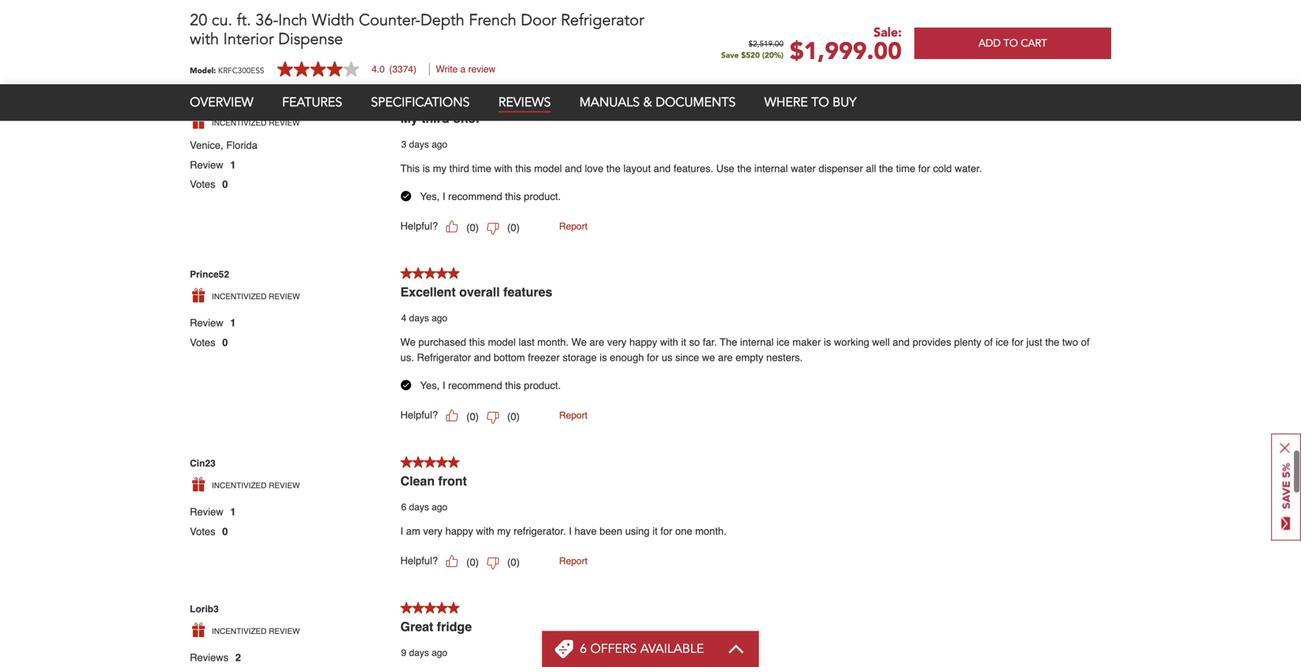Task type: vqa. For each thing, say whether or not it's contained in the screenshot.
the left it
yes



Task type: describe. For each thing, give the bounding box(es) containing it.
20 cu. ft. 36-inch width counter-depth french door refrigerator with interior dispense
[[190, 9, 644, 50]]

where to buy link
[[764, 94, 856, 111]]

counter-
[[359, 9, 420, 31]]

specifications link
[[371, 94, 470, 111]]

1
[[190, 38, 196, 50]]

report button for excellent overall features
[[559, 406, 588, 425]]

offers
[[590, 640, 637, 658]]

9 days ago
[[401, 647, 447, 658]]

plenty
[[954, 336, 981, 348]]

one!
[[453, 111, 480, 126]]

days for great
[[409, 647, 429, 658]]

freezer
[[528, 352, 560, 363]]

(3374)
[[389, 64, 417, 75]]

0 horizontal spatial my
[[433, 163, 446, 174]]

so
[[689, 336, 700, 348]]

overall
[[459, 285, 500, 299]]

one
[[675, 525, 692, 537]]

2 horizontal spatial of
[[1081, 336, 1090, 348]]

sale:
[[874, 24, 902, 41]]

( down the "i am very happy with my refrigerator. i have been using it for one month."
[[507, 557, 511, 568]]

using
[[625, 525, 650, 537]]

( 0 ) right 6e2d45c3 5453 4298 8f0d 3720663176c5 image
[[507, 411, 520, 423]]

3 helpful? from the top
[[400, 555, 438, 567]]

manuals
[[580, 94, 640, 111]]

(20%)
[[762, 50, 784, 61]]

excellent overall features
[[400, 285, 552, 299]]

my third one!
[[400, 111, 480, 126]]

1 horizontal spatial month.
[[695, 525, 727, 537]]

for left "us"
[[647, 352, 659, 363]]

cart
[[1021, 36, 1047, 50]]

with inside 20 cu. ft. 36-inch width counter-depth french door refrigerator with interior dispense
[[190, 28, 219, 50]]

3 days ago
[[401, 139, 447, 150]]

we
[[702, 352, 715, 363]]

i am very happy with my refrigerator. i have been using it for one month.
[[400, 525, 727, 537]]

i left have
[[569, 525, 572, 537]]

and left bottom
[[474, 352, 491, 363]]

cu.
[[212, 9, 232, 31]]

with inside we purchased this model last month. we are very happy with it so far. the internal ice maker is working well and provides plenty of ice for just the two of us. refrigerator and bottom freezer storage is enough for us since we are empty nesters.
[[660, 336, 678, 348]]

promo tag image
[[555, 640, 574, 658]]

add
[[979, 36, 1001, 50]]

0 vertical spatial are
[[590, 336, 604, 348]]

1 – 6 of 3374 reviews
[[190, 38, 291, 50]]

1 vertical spatial is
[[824, 336, 831, 348]]

$520
[[741, 50, 760, 61]]

am
[[406, 525, 420, 537]]

product. for features
[[524, 380, 561, 391]]

dispense
[[278, 28, 343, 50]]

overview link
[[190, 94, 253, 111]]

my
[[400, 111, 418, 126]]

for left cold
[[918, 163, 930, 174]]

( up features
[[507, 222, 511, 234]]

internal inside we purchased this model last month. we are very happy with it so far. the internal ice maker is working well and provides plenty of ice for just the two of us. refrigerator and bottom freezer storage is enough for us since we are empty nesters.
[[740, 336, 774, 348]]

model inside we purchased this model last month. we are very happy with it so far. the internal ice maker is working well and provides plenty of ice for just the two of us. refrigerator and bottom freezer storage is enough for us since we are empty nesters.
[[488, 336, 516, 348]]

yes, i recommend this product. for one!
[[420, 191, 561, 202]]

working
[[834, 336, 869, 348]]

heading containing 6
[[580, 640, 704, 658]]

layout
[[623, 163, 651, 174]]

&
[[643, 94, 652, 111]]

features
[[503, 285, 552, 299]]

far.
[[703, 336, 717, 348]]

great fridge
[[400, 619, 472, 634]]

to
[[811, 94, 829, 111]]

ago for fridge
[[432, 647, 447, 658]]

features.
[[674, 163, 713, 174]]

1 vertical spatial are
[[718, 352, 733, 363]]

0 vertical spatial 6
[[207, 38, 213, 50]]

$1,999.00
[[790, 35, 902, 68]]

two
[[1062, 336, 1078, 348]]

ago for front
[[432, 502, 447, 513]]

fridge
[[437, 619, 472, 634]]

and left the love
[[565, 163, 582, 174]]

manuals & documents link
[[580, 94, 736, 111]]

ft.
[[237, 9, 251, 31]]

a
[[460, 64, 466, 75]]

3
[[401, 139, 406, 150]]

buy
[[833, 94, 856, 111]]

0 vertical spatial model
[[534, 163, 562, 174]]

1 vertical spatial my
[[497, 525, 511, 537]]

6e2d45c3 5453 4298 8f0d 3720663176c5 image
[[487, 412, 499, 424]]

6 for 6 days ago
[[401, 502, 406, 513]]

days for excellent
[[409, 313, 429, 324]]

( 0 ) right d8c4887f dca8 44a1 801a cfe76c084647 image
[[466, 411, 479, 423]]

refrigerator inside 20 cu. ft. 36-inch width counter-depth french door refrigerator with interior dispense
[[561, 9, 644, 31]]

the right the love
[[606, 163, 621, 174]]

reviews link
[[498, 94, 551, 113]]

0 up features
[[511, 222, 516, 234]]

( 0 ) up features
[[507, 222, 520, 234]]

0 up fridge
[[470, 557, 475, 568]]

krfc300ess
[[218, 65, 264, 76]]

the
[[720, 336, 737, 348]]

for left just
[[1012, 336, 1024, 348]]

chevron icon image
[[728, 644, 745, 654]]

this
[[400, 163, 420, 174]]

days for my
[[409, 139, 429, 150]]

0 horizontal spatial reviews
[[252, 38, 291, 50]]

4
[[401, 313, 406, 324]]

1 horizontal spatial is
[[600, 352, 607, 363]]

( up excellent overall features
[[466, 222, 470, 234]]

have
[[575, 525, 597, 537]]

where
[[764, 94, 808, 111]]

( 0 ) up fridge
[[466, 557, 479, 568]]

write a review
[[436, 64, 496, 75]]

features
[[282, 94, 342, 111]]

door
[[521, 9, 556, 31]]

and right layout
[[654, 163, 671, 174]]

0 vertical spatial internal
[[754, 163, 788, 174]]

report for excellent overall features
[[559, 410, 588, 421]]

6 for 6 offers available
[[580, 640, 587, 658]]

excellent
[[400, 285, 456, 299]]

the right all
[[879, 163, 893, 174]]

product. for one!
[[524, 191, 561, 202]]

for left one
[[661, 525, 672, 537]]

french
[[469, 9, 516, 31]]

with down reviews link
[[494, 163, 513, 174]]

clean front
[[400, 474, 467, 488]]

$2,519.00 save $520 (20%)
[[721, 41, 784, 61]]

been
[[600, 525, 622, 537]]

0 up excellent overall features
[[470, 222, 475, 234]]

yes, i recommend this product. for features
[[420, 380, 561, 391]]

overview
[[190, 94, 253, 111]]

write
[[436, 64, 458, 75]]

all
[[866, 163, 876, 174]]

1 d8c4887f dca8 44a1 801a cfe76c084647 image from the top
[[446, 220, 458, 233]]

recommend for features
[[448, 380, 502, 391]]

$2,519.00
[[749, 41, 784, 48]]

4.0 (3374)
[[372, 64, 417, 75]]

features link
[[282, 94, 342, 111]]

inch
[[278, 9, 308, 31]]

us
[[662, 352, 672, 363]]

0 right d8c4887f dca8 44a1 801a cfe76c084647 image
[[470, 411, 475, 423]]

ago for third
[[432, 139, 447, 150]]

it for excellent overall features
[[681, 336, 686, 348]]



Task type: locate. For each thing, give the bounding box(es) containing it.
happy up enough
[[629, 336, 657, 348]]

i down purchased
[[443, 380, 445, 391]]

clean
[[400, 474, 435, 488]]

very up enough
[[607, 336, 627, 348]]

nesters.
[[766, 352, 803, 363]]

provides
[[913, 336, 951, 348]]

1 vertical spatial refrigerator
[[417, 352, 471, 363]]

model:
[[190, 65, 216, 76]]

love
[[585, 163, 604, 174]]

1 horizontal spatial 6
[[401, 502, 406, 513]]

1 vertical spatial content helpfulness group
[[400, 406, 1103, 425]]

4 days ago
[[401, 313, 447, 324]]

model
[[534, 163, 562, 174], [488, 336, 516, 348]]

width
[[312, 9, 355, 31]]

0 horizontal spatial is
[[423, 163, 430, 174]]

refrigerator.
[[514, 525, 566, 537]]

1 vertical spatial very
[[423, 525, 443, 537]]

report down the love
[[559, 221, 588, 232]]

6 offers available
[[580, 640, 704, 658]]

1 ago from the top
[[432, 139, 447, 150]]

report button down the "i am very happy with my refrigerator. i have been using it for one month."
[[559, 552, 588, 571]]

2 we from the left
[[572, 336, 587, 348]]

my left "refrigerator."
[[497, 525, 511, 537]]

1 vertical spatial helpful?
[[400, 409, 438, 421]]

report button for my third one!
[[559, 217, 588, 236]]

4 ago from the top
[[432, 647, 447, 658]]

1 helpful? from the top
[[400, 220, 438, 232]]

ago down clean front
[[432, 502, 447, 513]]

0 vertical spatial report
[[559, 221, 588, 232]]

2 content helpfulness group from the top
[[400, 406, 1103, 425]]

yes, for my
[[420, 191, 440, 202]]

heading
[[580, 640, 704, 658]]

(
[[466, 222, 470, 234], [507, 222, 511, 234], [466, 411, 470, 423], [507, 411, 511, 423], [466, 557, 470, 568], [507, 557, 511, 568]]

6 right –
[[207, 38, 213, 50]]

we up us.
[[400, 336, 416, 348]]

for
[[918, 163, 930, 174], [1012, 336, 1024, 348], [647, 352, 659, 363], [661, 525, 672, 537]]

( up fridge
[[466, 557, 470, 568]]

d8c4887f dca8 44a1 801a cfe76c084647 image up excellent
[[446, 220, 458, 233]]

add to cart button
[[914, 28, 1111, 59]]

with up "model:"
[[190, 28, 219, 50]]

model left the love
[[534, 163, 562, 174]]

refrigerator
[[561, 9, 644, 31], [417, 352, 471, 363]]

4 days from the top
[[409, 647, 429, 658]]

water.
[[955, 163, 982, 174]]

0 horizontal spatial month.
[[537, 336, 569, 348]]

month. right one
[[695, 525, 727, 537]]

1 vertical spatial happy
[[445, 525, 473, 537]]

2 vertical spatial report
[[559, 556, 588, 567]]

( right 6e2d45c3 5453 4298 8f0d 3720663176c5 image
[[507, 411, 511, 423]]

2 d8c4887f dca8 44a1 801a cfe76c084647 image from the top
[[446, 555, 458, 568]]

1 yes, i recommend this product. from the top
[[420, 191, 561, 202]]

i left 'am'
[[400, 525, 403, 537]]

2 helpful? from the top
[[400, 409, 438, 421]]

great
[[400, 619, 433, 634]]

purchased
[[418, 336, 466, 348]]

happy inside we purchased this model last month. we are very happy with it so far. the internal ice maker is working well and provides plenty of ice for just the two of us. refrigerator and bottom freezer storage is enough for us since we are empty nesters.
[[629, 336, 657, 348]]

us.
[[400, 352, 414, 363]]

close image
[[1280, 443, 1290, 453]]

4.0
[[372, 64, 385, 75]]

1 horizontal spatial very
[[607, 336, 627, 348]]

0 vertical spatial d8c4887f dca8 44a1 801a cfe76c084647 image
[[446, 220, 458, 233]]

1 vertical spatial month.
[[695, 525, 727, 537]]

0 vertical spatial content helpfulness group
[[400, 217, 1103, 236]]

6 inside reviews region
[[401, 502, 406, 513]]

very inside we purchased this model last month. we are very happy with it so far. the internal ice maker is working well and provides plenty of ice for just the two of us. refrigerator and bottom freezer storage is enough for us since we are empty nesters.
[[607, 336, 627, 348]]

days up 'am'
[[409, 502, 429, 513]]

we up storage
[[572, 336, 587, 348]]

third right my
[[421, 111, 449, 126]]

0 horizontal spatial very
[[423, 525, 443, 537]]

third right this on the left top of the page
[[449, 163, 469, 174]]

0 horizontal spatial time
[[472, 163, 491, 174]]

3 ago from the top
[[432, 502, 447, 513]]

6 days ago
[[401, 502, 447, 513]]

1 horizontal spatial refrigerator
[[561, 9, 644, 31]]

refrigerator down purchased
[[417, 352, 471, 363]]

content helpfulness group for my third one!
[[400, 217, 1103, 236]]

helpful? down 'am'
[[400, 555, 438, 567]]

2 yes, i recommend this product. from the top
[[420, 380, 561, 391]]

time right all
[[896, 163, 915, 174]]

is right this on the left top of the page
[[423, 163, 430, 174]]

sale: $1,999.00
[[790, 24, 902, 68]]

1 recommend from the top
[[448, 191, 502, 202]]

6
[[207, 38, 213, 50], [401, 502, 406, 513], [580, 640, 587, 658]]

content helpfulness group
[[400, 217, 1103, 236], [400, 406, 1103, 425], [400, 552, 1103, 571]]

2 horizontal spatial is
[[824, 336, 831, 348]]

( 0 ) down "refrigerator."
[[507, 557, 520, 568]]

helpful? for my
[[400, 220, 438, 232]]

yes, down purchased
[[420, 380, 440, 391]]

recommend up 6e2d45c3 5453 4298 8f0d 3720663176c5 image
[[448, 380, 502, 391]]

it for clean front
[[653, 525, 658, 537]]

6e2d45c3 5453 4298 8f0d 3720663176c5 image
[[487, 223, 499, 235], [487, 557, 499, 570]]

yes, i recommend this product.
[[420, 191, 561, 202], [420, 380, 561, 391]]

we purchased this model last month. we are very happy with it so far. the internal ice maker is working well and provides plenty of ice for just the two of us. refrigerator and bottom freezer storage is enough for us since we are empty nesters.
[[400, 336, 1090, 363]]

days right 4
[[409, 313, 429, 324]]

2 report button from the top
[[559, 406, 588, 425]]

1 vertical spatial product.
[[524, 380, 561, 391]]

0 down "refrigerator."
[[511, 557, 516, 568]]

refrigerator right door
[[561, 9, 644, 31]]

2 report from the top
[[559, 410, 588, 421]]

0 vertical spatial yes, i recommend this product.
[[420, 191, 561, 202]]

it right using
[[653, 525, 658, 537]]

2 ice from the left
[[996, 336, 1009, 348]]

it left so
[[681, 336, 686, 348]]

the left two
[[1045, 336, 1059, 348]]

third
[[421, 111, 449, 126], [449, 163, 469, 174]]

well
[[872, 336, 890, 348]]

helpful?
[[400, 220, 438, 232], [400, 409, 438, 421], [400, 555, 438, 567]]

are down the
[[718, 352, 733, 363]]

1 vertical spatial recommend
[[448, 380, 502, 391]]

0 horizontal spatial it
[[653, 525, 658, 537]]

6e2d45c3 5453 4298 8f0d 3720663176c5 image down the "i am very happy with my refrigerator. i have been using it for one month."
[[487, 557, 499, 570]]

2 vertical spatial helpful?
[[400, 555, 438, 567]]

1 vertical spatial it
[[653, 525, 658, 537]]

my
[[433, 163, 446, 174], [497, 525, 511, 537]]

internal up 'empty'
[[740, 336, 774, 348]]

1 horizontal spatial we
[[572, 336, 587, 348]]

manuals & documents
[[580, 94, 736, 111]]

1 vertical spatial model
[[488, 336, 516, 348]]

3 report from the top
[[559, 556, 588, 567]]

2 yes, from the top
[[420, 380, 440, 391]]

ago down my third one!
[[432, 139, 447, 150]]

1 horizontal spatial it
[[681, 336, 686, 348]]

of left 3374 on the left top of page
[[215, 38, 224, 50]]

0 right 6e2d45c3 5453 4298 8f0d 3720663176c5 image
[[511, 411, 516, 423]]

1 we from the left
[[400, 336, 416, 348]]

d8c4887f dca8 44a1 801a cfe76c084647 image down 6 days ago
[[446, 555, 458, 568]]

( 0 )
[[466, 222, 479, 234], [507, 222, 520, 234], [466, 411, 479, 423], [507, 411, 520, 423], [466, 557, 479, 568], [507, 557, 520, 568]]

month.
[[537, 336, 569, 348], [695, 525, 727, 537]]

2 product. from the top
[[524, 380, 561, 391]]

i down 3 days ago
[[443, 191, 445, 202]]

water
[[791, 163, 816, 174]]

2 vertical spatial content helpfulness group
[[400, 552, 1103, 571]]

days for clean
[[409, 502, 429, 513]]

dispenser
[[819, 163, 863, 174]]

is right maker
[[824, 336, 831, 348]]

time down the one!
[[472, 163, 491, 174]]

with left "refrigerator."
[[476, 525, 494, 537]]

content helpfulness group down 'empty'
[[400, 406, 1103, 425]]

cold
[[933, 163, 952, 174]]

1 horizontal spatial time
[[896, 163, 915, 174]]

0 vertical spatial month.
[[537, 336, 569, 348]]

20
[[190, 9, 207, 31]]

6e2d45c3 5453 4298 8f0d 3720663176c5 image for first d8c4887f dca8 44a1 801a cfe76c084647 icon from the bottom of the reviews region
[[487, 557, 499, 570]]

is right storage
[[600, 352, 607, 363]]

1 horizontal spatial of
[[984, 336, 993, 348]]

0 horizontal spatial 6
[[207, 38, 213, 50]]

refrigerator inside we purchased this model last month. we are very happy with it so far. the internal ice maker is working well and provides plenty of ice for just the two of us. refrigerator and bottom freezer storage is enough for us since we are empty nesters.
[[417, 352, 471, 363]]

0 vertical spatial third
[[421, 111, 449, 126]]

1 vertical spatial yes, i recommend this product.
[[420, 380, 561, 391]]

yes,
[[420, 191, 440, 202], [420, 380, 440, 391]]

helpful? for excellent
[[400, 409, 438, 421]]

internal left water
[[754, 163, 788, 174]]

are
[[590, 336, 604, 348], [718, 352, 733, 363]]

to
[[1004, 36, 1018, 50]]

maker
[[793, 336, 821, 348]]

0 horizontal spatial we
[[400, 336, 416, 348]]

0 horizontal spatial of
[[215, 38, 224, 50]]

1 time from the left
[[472, 163, 491, 174]]

3 content helpfulness group from the top
[[400, 552, 1103, 571]]

report button
[[559, 217, 588, 236], [559, 406, 588, 425], [559, 552, 588, 571]]

report down the "i am very happy with my refrigerator. i have been using it for one month."
[[559, 556, 588, 567]]

36-
[[255, 9, 278, 31]]

ice up nesters.
[[777, 336, 790, 348]]

1 vertical spatial 6
[[401, 502, 406, 513]]

content helpfulness group for excellent overall features
[[400, 406, 1103, 425]]

with
[[190, 28, 219, 50], [494, 163, 513, 174], [660, 336, 678, 348], [476, 525, 494, 537]]

of
[[215, 38, 224, 50], [984, 336, 993, 348], [1081, 336, 1090, 348]]

1 vertical spatial internal
[[740, 336, 774, 348]]

1 horizontal spatial happy
[[629, 336, 657, 348]]

report for my third one!
[[559, 221, 588, 232]]

1 report button from the top
[[559, 217, 588, 236]]

0 vertical spatial it
[[681, 336, 686, 348]]

last
[[519, 336, 535, 348]]

1 horizontal spatial are
[[718, 352, 733, 363]]

ago for overall
[[432, 313, 447, 324]]

i
[[443, 191, 445, 202], [443, 380, 445, 391], [400, 525, 403, 537], [569, 525, 572, 537]]

2 days from the top
[[409, 313, 429, 324]]

1 horizontal spatial ice
[[996, 336, 1009, 348]]

it inside we purchased this model last month. we are very happy with it so far. the internal ice maker is working well and provides plenty of ice for just the two of us. refrigerator and bottom freezer storage is enough for us since we are empty nesters.
[[681, 336, 686, 348]]

write a review button
[[436, 64, 496, 75]]

1 vertical spatial report button
[[559, 406, 588, 425]]

my down 3 days ago
[[433, 163, 446, 174]]

0 horizontal spatial happy
[[445, 525, 473, 537]]

d8c4887f dca8 44a1 801a cfe76c084647 image
[[446, 220, 458, 233], [446, 555, 458, 568]]

0 vertical spatial refrigerator
[[561, 9, 644, 31]]

1 ice from the left
[[777, 336, 790, 348]]

bottom
[[494, 352, 525, 363]]

0 vertical spatial reviews
[[252, 38, 291, 50]]

of right two
[[1081, 336, 1090, 348]]

the inside we purchased this model last month. we are very happy with it so far. the internal ice maker is working well and provides plenty of ice for just the two of us. refrigerator and bottom freezer storage is enough for us since we are empty nesters.
[[1045, 336, 1059, 348]]

model up bottom
[[488, 336, 516, 348]]

add to cart
[[979, 36, 1047, 50]]

since
[[675, 352, 699, 363]]

2 horizontal spatial 6
[[580, 640, 587, 658]]

and right well
[[893, 336, 910, 348]]

helpful? down this on the left top of the page
[[400, 220, 438, 232]]

1 content helpfulness group from the top
[[400, 217, 1103, 236]]

2 vertical spatial 6
[[580, 640, 587, 658]]

2 vertical spatial is
[[600, 352, 607, 363]]

ago
[[432, 139, 447, 150], [432, 313, 447, 324], [432, 502, 447, 513], [432, 647, 447, 658]]

report down storage
[[559, 410, 588, 421]]

1 horizontal spatial my
[[497, 525, 511, 537]]

3 days from the top
[[409, 502, 429, 513]]

where to buy
[[764, 94, 856, 111]]

available
[[640, 640, 704, 658]]

0 horizontal spatial refrigerator
[[417, 352, 471, 363]]

this inside we purchased this model last month. we are very happy with it so far. the internal ice maker is working well and provides plenty of ice for just the two of us. refrigerator and bottom freezer storage is enough for us since we are empty nesters.
[[469, 336, 485, 348]]

1 vertical spatial 6e2d45c3 5453 4298 8f0d 3720663176c5 image
[[487, 557, 499, 570]]

0 vertical spatial recommend
[[448, 191, 502, 202]]

use
[[716, 163, 734, 174]]

content helpfulness group down one
[[400, 552, 1103, 571]]

ice left just
[[996, 336, 1009, 348]]

month. inside we purchased this model last month. we are very happy with it so far. the internal ice maker is working well and provides plenty of ice for just the two of us. refrigerator and bottom freezer storage is enough for us since we are empty nesters.
[[537, 336, 569, 348]]

content helpfulness group down use
[[400, 217, 1103, 236]]

3374
[[227, 38, 250, 50]]

2 ago from the top
[[432, 313, 447, 324]]

0 horizontal spatial ice
[[777, 336, 790, 348]]

1 vertical spatial d8c4887f dca8 44a1 801a cfe76c084647 image
[[446, 555, 458, 568]]

1 vertical spatial report
[[559, 410, 588, 421]]

reviews down 36-
[[252, 38, 291, 50]]

0 vertical spatial yes,
[[420, 191, 440, 202]]

3 report button from the top
[[559, 552, 588, 571]]

6 up 'am'
[[401, 502, 406, 513]]

is
[[423, 163, 430, 174], [824, 336, 831, 348], [600, 352, 607, 363]]

ago down great fridge
[[432, 647, 447, 658]]

are up storage
[[590, 336, 604, 348]]

days right "3"
[[409, 139, 429, 150]]

1 vertical spatial third
[[449, 163, 469, 174]]

1 days from the top
[[409, 139, 429, 150]]

d8c4887f dca8 44a1 801a cfe76c084647 image
[[446, 409, 458, 422]]

recommend for one!
[[448, 191, 502, 202]]

0 horizontal spatial model
[[488, 336, 516, 348]]

1 horizontal spatial reviews
[[498, 94, 551, 111]]

very right 'am'
[[423, 525, 443, 537]]

helpful? left d8c4887f dca8 44a1 801a cfe76c084647 image
[[400, 409, 438, 421]]

0 vertical spatial very
[[607, 336, 627, 348]]

yes, for excellent
[[420, 380, 440, 391]]

report button down storage
[[559, 406, 588, 425]]

1 vertical spatial yes,
[[420, 380, 440, 391]]

0 vertical spatial happy
[[629, 336, 657, 348]]

report
[[559, 221, 588, 232], [559, 410, 588, 421], [559, 556, 588, 567]]

this is my third time with this model and love the layout and features.  use the internal water dispenser all the time for cold water.
[[400, 163, 982, 174]]

( right d8c4887f dca8 44a1 801a cfe76c084647 image
[[466, 411, 470, 423]]

0 vertical spatial report button
[[559, 217, 588, 236]]

recommend down the one!
[[448, 191, 502, 202]]

ago up purchased
[[432, 313, 447, 324]]

6e2d45c3 5453 4298 8f0d 3720663176c5 image for 2nd d8c4887f dca8 44a1 801a cfe76c084647 icon from the bottom of the reviews region
[[487, 223, 499, 235]]

of right the plenty at the bottom
[[984, 336, 993, 348]]

0 vertical spatial helpful?
[[400, 220, 438, 232]]

0 vertical spatial 6e2d45c3 5453 4298 8f0d 3720663176c5 image
[[487, 223, 499, 235]]

with up "us"
[[660, 336, 678, 348]]

interior
[[223, 28, 274, 50]]

0 horizontal spatial are
[[590, 336, 604, 348]]

2 6e2d45c3 5453 4298 8f0d 3720663176c5 image from the top
[[487, 557, 499, 570]]

1 yes, from the top
[[420, 191, 440, 202]]

the right use
[[737, 163, 752, 174]]

and
[[565, 163, 582, 174], [654, 163, 671, 174], [893, 336, 910, 348], [474, 352, 491, 363]]

2 vertical spatial report button
[[559, 552, 588, 571]]

6e2d45c3 5453 4298 8f0d 3720663176c5 image up overall
[[487, 223, 499, 235]]

–
[[198, 38, 204, 50]]

1 report from the top
[[559, 221, 588, 232]]

)
[[475, 222, 479, 234], [516, 222, 520, 234], [475, 411, 479, 423], [516, 411, 520, 423], [475, 557, 479, 568], [516, 557, 520, 568]]

6 right promo tag image
[[580, 640, 587, 658]]

storage
[[563, 352, 597, 363]]

month. up freezer
[[537, 336, 569, 348]]

1 horizontal spatial model
[[534, 163, 562, 174]]

specifications
[[371, 94, 470, 111]]

yes, down 3 days ago
[[420, 191, 440, 202]]

reviews region
[[182, 86, 1122, 667]]

0 vertical spatial my
[[433, 163, 446, 174]]

( 0 ) up excellent overall features
[[466, 222, 479, 234]]

reviews right the one!
[[498, 94, 551, 111]]

0
[[470, 222, 475, 234], [511, 222, 516, 234], [470, 411, 475, 423], [511, 411, 516, 423], [470, 557, 475, 568], [511, 557, 516, 568]]

days
[[409, 139, 429, 150], [409, 313, 429, 324], [409, 502, 429, 513], [409, 647, 429, 658]]

report button down the love
[[559, 217, 588, 236]]

model: krfc300ess
[[190, 65, 264, 76]]

ice
[[777, 336, 790, 348], [996, 336, 1009, 348]]

0 vertical spatial product.
[[524, 191, 561, 202]]

1 6e2d45c3 5453 4298 8f0d 3720663176c5 image from the top
[[487, 223, 499, 235]]

1 vertical spatial reviews
[[498, 94, 551, 111]]

2 time from the left
[[896, 163, 915, 174]]

days right 9
[[409, 647, 429, 658]]

1 product. from the top
[[524, 191, 561, 202]]

2 recommend from the top
[[448, 380, 502, 391]]

0 vertical spatial is
[[423, 163, 430, 174]]



